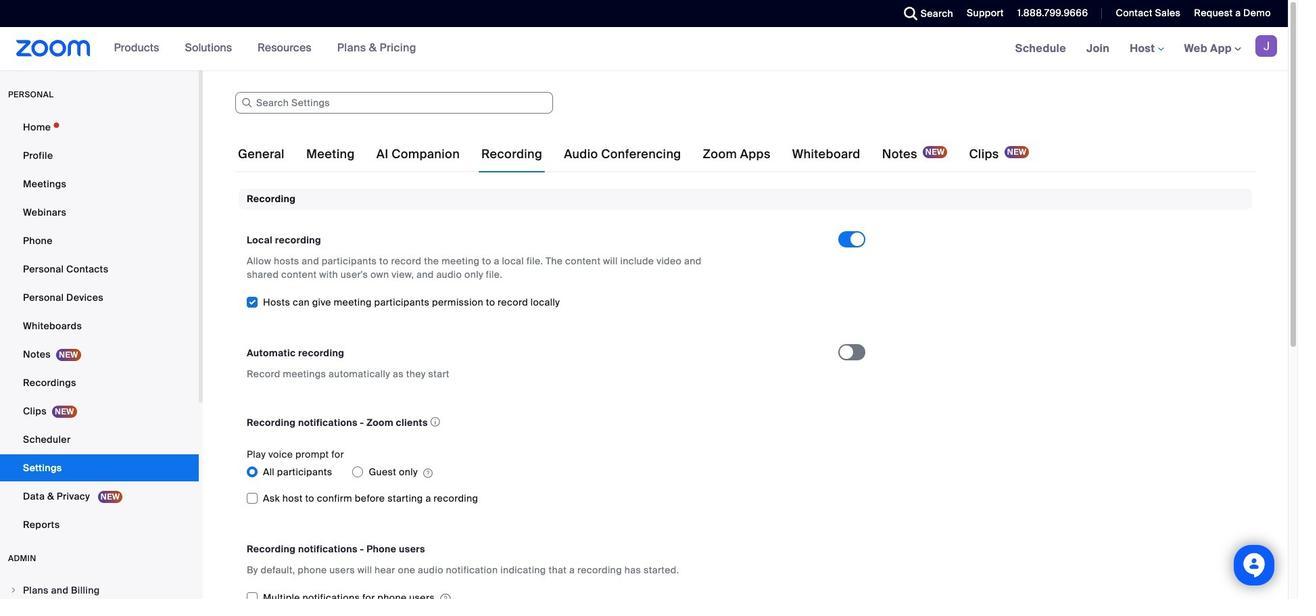 Task type: describe. For each thing, give the bounding box(es) containing it.
recording element
[[239, 189, 1253, 599]]

profile picture image
[[1256, 35, 1278, 57]]

Search Settings text field
[[235, 92, 553, 114]]

info outline image
[[431, 414, 440, 431]]

right image
[[9, 586, 18, 594]]

application inside recording element
[[247, 414, 826, 432]]

option group inside recording element
[[247, 462, 839, 483]]

learn more about guest only image
[[423, 468, 433, 480]]

meetings navigation
[[1005, 27, 1288, 71]]



Task type: vqa. For each thing, say whether or not it's contained in the screenshot.
Recording element
yes



Task type: locate. For each thing, give the bounding box(es) containing it.
learn more about multiple notifications for phone users image
[[440, 593, 451, 599]]

product information navigation
[[104, 27, 427, 70]]

zoom logo image
[[16, 40, 90, 57]]

menu item
[[0, 578, 199, 599]]

banner
[[0, 27, 1288, 71]]

application
[[247, 414, 826, 432]]

option group
[[247, 462, 839, 483]]

tabs of my account settings page tab list
[[235, 135, 1032, 173]]

personal menu menu
[[0, 114, 199, 540]]



